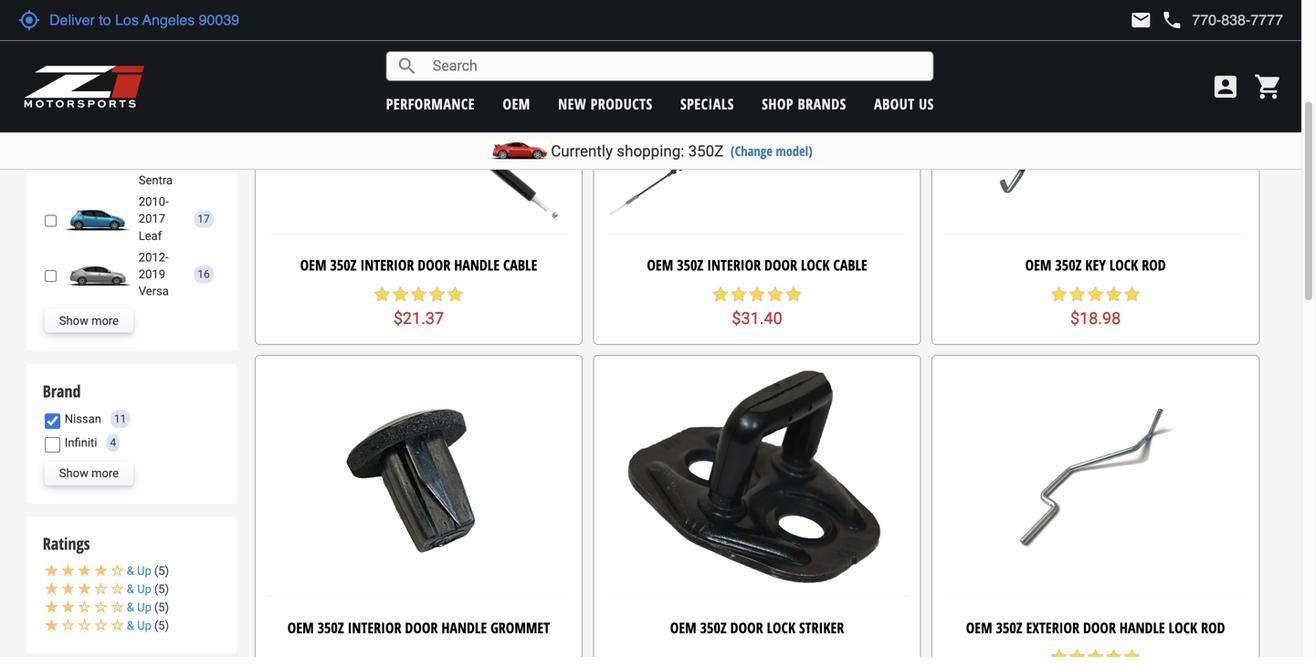 Task type: vqa. For each thing, say whether or not it's contained in the screenshot.
Contact Us's the Us
no



Task type: describe. For each thing, give the bounding box(es) containing it.
(change
[[731, 142, 773, 160]]

oem for the oem link
[[503, 94, 531, 114]]

5 star from the left
[[446, 285, 465, 304]]

2010-
[[139, 195, 169, 209]]

shopping_cart
[[1254, 72, 1284, 101]]

show for brand
[[59, 467, 88, 481]]

15 star from the left
[[1123, 285, 1142, 304]]

show more for brand
[[59, 467, 119, 481]]

versa
[[139, 285, 169, 298]]

4 star from the left
[[428, 285, 446, 304]]

oem 350z exterior door handle lock rod
[[966, 619, 1226, 638]]

key
[[1086, 255, 1106, 275]]

shopping:
[[617, 142, 685, 160]]

mail link
[[1130, 9, 1152, 31]]

oem for oem 350z key lock rod
[[1026, 255, 1052, 275]]

$21.37
[[394, 309, 444, 329]]

2 & from the top
[[127, 583, 134, 597]]

about us link
[[874, 94, 934, 114]]

oem for oem 350z interior door handle grommet
[[288, 619, 314, 638]]

350z for oem 350z interior door lock cable
[[677, 255, 704, 275]]

new products
[[558, 94, 653, 114]]

phone link
[[1161, 9, 1284, 31]]

10 star from the left
[[785, 285, 803, 304]]

0 horizontal spatial rod
[[1142, 255, 1166, 275]]

oem link
[[503, 94, 531, 114]]

17
[[198, 213, 210, 226]]

8 star from the left
[[748, 285, 767, 304]]

2017
[[139, 212, 165, 226]]

more for brand
[[91, 467, 119, 481]]

cable for oem 350z interior door lock cable
[[834, 255, 868, 275]]

z1 motorsports logo image
[[23, 64, 146, 110]]

nissan maxima a36 2016 2017 2018 2019 2020 2021 2022 2023 vq35de 3.5l s sv sr sl z1 motorsports image
[[61, 80, 134, 103]]

specials link
[[681, 94, 734, 114]]

interior for oem 350z interior door lock cable
[[707, 255, 761, 275]]

shop brands link
[[762, 94, 847, 114]]

handle for cable
[[454, 255, 500, 275]]

1 star from the left
[[373, 285, 391, 304]]

1 & up 5 from the top
[[127, 565, 165, 578]]

nissan 350z z33 2003 2004 2005 2006 2007 2008 2009 vq35de 3.5l revup rev up vq35hr nismo z1 motorsports image
[[65, 38, 138, 61]]

account_box
[[1211, 72, 1241, 101]]

4 up from the top
[[137, 620, 151, 633]]

11 for model
[[182, 43, 195, 56]]

exterior
[[1026, 619, 1080, 638]]

11 for brand
[[114, 413, 126, 426]]

3 up from the top
[[137, 601, 151, 615]]

oem 350z interior door handle grommet
[[288, 619, 550, 638]]

null image for 2019
[[61, 263, 134, 287]]

shop
[[762, 94, 794, 114]]

2013-
[[139, 123, 169, 136]]

6 star from the left
[[712, 285, 730, 304]]

2 5 from the top
[[158, 583, 165, 597]]

3 5 from the top
[[158, 601, 165, 615]]

us
[[919, 94, 934, 114]]

interior for oem 350z interior door handle grommet
[[348, 619, 401, 638]]

model
[[43, 8, 83, 30]]

shopping_cart link
[[1250, 72, 1284, 101]]

12 star from the left
[[1069, 285, 1087, 304]]

brand
[[43, 380, 81, 403]]

handle for lock
[[1120, 619, 1165, 638]]

oem for oem 350z interior door lock cable
[[647, 255, 674, 275]]

infiniti
[[65, 436, 97, 450]]

4
[[110, 437, 116, 450]]

interior for oem 350z interior door handle cable
[[360, 255, 414, 275]]

sentra
[[139, 174, 173, 187]]

2016+
[[139, 67, 172, 81]]

more for model
[[91, 314, 119, 328]]

model)
[[776, 142, 813, 160]]

leaf
[[139, 229, 162, 243]]

2016+ nissan maxima
[[139, 67, 181, 115]]

13 star from the left
[[1087, 285, 1105, 304]]

2019 for 2012-
[[139, 268, 165, 281]]

oem 350z interior door handle cable
[[300, 255, 537, 275]]

new
[[558, 94, 587, 114]]

star star star star star $18.98
[[1050, 285, 1142, 329]]

performance link
[[386, 94, 475, 114]]

2 up from the top
[[137, 583, 151, 597]]

brands
[[798, 94, 847, 114]]

nissan inside 2016+ nissan maxima
[[139, 84, 175, 98]]

mail phone
[[1130, 9, 1183, 31]]



Task type: locate. For each thing, give the bounding box(es) containing it.
grommet
[[491, 619, 550, 638]]

show more button for brand
[[45, 462, 133, 486]]

1 vertical spatial more
[[91, 467, 119, 481]]

1 vertical spatial nissan
[[139, 157, 175, 170]]

show more button up brand
[[45, 309, 133, 333]]

shop brands
[[762, 94, 847, 114]]

1 5 from the top
[[158, 565, 165, 578]]

up
[[137, 565, 151, 578], [137, 583, 151, 597], [137, 601, 151, 615], [137, 620, 151, 633]]

4 5 from the top
[[158, 620, 165, 633]]

2 null image from the top
[[61, 263, 134, 287]]

nissan down "2016+"
[[139, 84, 175, 98]]

2 show from the top
[[59, 467, 88, 481]]

show more button
[[45, 309, 133, 333], [45, 462, 133, 486]]

1 more from the top
[[91, 314, 119, 328]]

performance
[[386, 94, 475, 114]]

350z
[[142, 42, 169, 56], [688, 142, 724, 160], [330, 255, 357, 275], [677, 255, 704, 275], [1056, 255, 1082, 275], [318, 619, 344, 638], [700, 619, 727, 638], [996, 619, 1023, 638]]

search
[[396, 55, 418, 77]]

11 star from the left
[[1050, 285, 1069, 304]]

oem for oem 350z exterior door handle lock rod
[[966, 619, 993, 638]]

2019 down the 2012- on the left top of the page
[[139, 268, 165, 281]]

2019 inside 2012- 2019 versa
[[139, 268, 165, 281]]

2019 down 2013-
[[139, 140, 165, 153]]

striker
[[799, 619, 844, 638]]

0 horizontal spatial cable
[[503, 255, 537, 275]]

4 & from the top
[[127, 620, 134, 633]]

show more for model
[[59, 314, 119, 328]]

show more
[[59, 314, 119, 328], [59, 467, 119, 481]]

oem for oem 350z interior door handle cable
[[300, 255, 327, 275]]

show more button down infiniti at the left of page
[[45, 462, 133, 486]]

more
[[91, 314, 119, 328], [91, 467, 119, 481]]

mail
[[1130, 9, 1152, 31]]

2 show more from the top
[[59, 467, 119, 481]]

rod
[[1142, 255, 1166, 275], [1201, 619, 1226, 638]]

nissan
[[139, 84, 175, 98], [139, 157, 175, 170], [65, 412, 101, 426]]

2 cable from the left
[[834, 255, 868, 275]]

&
[[127, 565, 134, 578], [127, 583, 134, 597], [127, 601, 134, 615], [127, 620, 134, 633]]

None checkbox
[[45, 85, 56, 101], [45, 269, 56, 284], [45, 85, 56, 101], [45, 269, 56, 284]]

null image left 2017
[[61, 207, 134, 231]]

handle up star star star star star $21.37
[[454, 255, 500, 275]]

9 star from the left
[[767, 285, 785, 304]]

0 vertical spatial rod
[[1142, 255, 1166, 275]]

2 2019 from the top
[[139, 268, 165, 281]]

0 vertical spatial 2019
[[139, 140, 165, 153]]

oem for oem 350z door lock striker
[[670, 619, 697, 638]]

2012- 2019 versa
[[139, 251, 169, 298]]

door for oem 350z exterior door handle lock rod
[[1083, 619, 1116, 638]]

350z for oem 350z interior door handle cable
[[330, 255, 357, 275]]

maxima
[[139, 101, 181, 115]]

0 vertical spatial show
[[59, 314, 88, 328]]

1 vertical spatial rod
[[1201, 619, 1226, 638]]

11 right nissan 350z z33 2003 2004 2005 2006 2007 2008 2009 vq35de 3.5l revup rev up vq35hr nismo z1 motorsports 'image'
[[182, 43, 195, 56]]

1 vertical spatial show more button
[[45, 462, 133, 486]]

1 null image from the top
[[61, 207, 134, 231]]

2 star from the left
[[391, 285, 410, 304]]

1 up from the top
[[137, 565, 151, 578]]

null image
[[61, 207, 134, 231], [61, 263, 134, 287]]

0 vertical spatial show more
[[59, 314, 119, 328]]

16
[[198, 268, 210, 281]]

oem 350z interior door lock cable
[[647, 255, 868, 275]]

2010- 2017 leaf
[[139, 195, 169, 243]]

show more down infiniti at the left of page
[[59, 467, 119, 481]]

1 vertical spatial show
[[59, 467, 88, 481]]

1 show more from the top
[[59, 314, 119, 328]]

14 star from the left
[[1105, 285, 1123, 304]]

& up 5
[[127, 565, 165, 578], [127, 583, 165, 597], [127, 601, 165, 615], [127, 620, 165, 633]]

show down infiniti at the left of page
[[59, 467, 88, 481]]

0 vertical spatial 11
[[182, 43, 195, 56]]

2013- 2019 nissan sentra
[[139, 123, 175, 187]]

7 star from the left
[[730, 285, 748, 304]]

0 vertical spatial show more button
[[45, 309, 133, 333]]

350z for oem 350z interior door handle grommet
[[318, 619, 344, 638]]

1 horizontal spatial rod
[[1201, 619, 1226, 638]]

new products link
[[558, 94, 653, 114]]

2 show more button from the top
[[45, 462, 133, 486]]

currently shopping: 350z (change model)
[[551, 142, 813, 160]]

1 vertical spatial 2019
[[139, 268, 165, 281]]

1 show more button from the top
[[45, 309, 133, 333]]

2019 inside 2013- 2019 nissan sentra
[[139, 140, 165, 153]]

star star star star star $21.37
[[373, 285, 465, 329]]

account_box link
[[1207, 72, 1245, 101]]

1 vertical spatial 11
[[114, 413, 126, 426]]

handle right exterior
[[1120, 619, 1165, 638]]

nissan up "sentra"
[[139, 157, 175, 170]]

350z for oem 350z door lock striker
[[700, 619, 727, 638]]

products
[[591, 94, 653, 114]]

oem 350z door lock striker
[[670, 619, 844, 638]]

cable for oem 350z interior door handle cable
[[503, 255, 537, 275]]

currently
[[551, 142, 613, 160]]

show
[[59, 314, 88, 328], [59, 467, 88, 481]]

lock
[[801, 255, 830, 275], [1110, 255, 1139, 275], [767, 619, 796, 638], [1169, 619, 1198, 638]]

5
[[158, 565, 165, 578], [158, 583, 165, 597], [158, 601, 165, 615], [158, 620, 165, 633]]

handle left grommet
[[442, 619, 487, 638]]

my_location
[[18, 9, 40, 31]]

350z for oem 350z exterior door handle lock rod
[[996, 619, 1023, 638]]

show more button for model
[[45, 309, 133, 333]]

door for oem 350z interior door lock cable
[[765, 255, 798, 275]]

cable
[[503, 255, 537, 275], [834, 255, 868, 275]]

null image left 2012- 2019 versa
[[61, 263, 134, 287]]

door for oem 350z interior door handle grommet
[[405, 619, 438, 638]]

3 star from the left
[[410, 285, 428, 304]]

interior
[[360, 255, 414, 275], [707, 255, 761, 275], [348, 619, 401, 638]]

door for oem 350z interior door handle cable
[[418, 255, 451, 275]]

1 vertical spatial null image
[[61, 263, 134, 287]]

3 & up 5 from the top
[[127, 601, 165, 615]]

(change model) link
[[731, 142, 813, 160]]

0 horizontal spatial 11
[[114, 413, 126, 426]]

3 & from the top
[[127, 601, 134, 615]]

show up brand
[[59, 314, 88, 328]]

oem
[[503, 94, 531, 114], [300, 255, 327, 275], [647, 255, 674, 275], [1026, 255, 1052, 275], [288, 619, 314, 638], [670, 619, 697, 638], [966, 619, 993, 638]]

1 2019 from the top
[[139, 140, 165, 153]]

specials
[[681, 94, 734, 114]]

2019
[[139, 140, 165, 153], [139, 268, 165, 281]]

oem 350z key lock rod
[[1026, 255, 1166, 275]]

1 horizontal spatial 11
[[182, 43, 195, 56]]

ratings
[[43, 533, 90, 556]]

$18.98
[[1071, 309, 1121, 329]]

1 cable from the left
[[503, 255, 537, 275]]

1 show from the top
[[59, 314, 88, 328]]

star star star star star $31.40
[[712, 285, 803, 329]]

about us
[[874, 94, 934, 114]]

11 up the 4
[[114, 413, 126, 426]]

nissan up infiniti at the left of page
[[65, 412, 101, 426]]

handle for grommet
[[442, 619, 487, 638]]

0 vertical spatial null image
[[61, 207, 134, 231]]

phone
[[1161, 9, 1183, 31]]

about
[[874, 94, 915, 114]]

null image for 2017
[[61, 207, 134, 231]]

4 & up 5 from the top
[[127, 620, 165, 633]]

11
[[182, 43, 195, 56], [114, 413, 126, 426]]

1 & from the top
[[127, 565, 134, 578]]

2 more from the top
[[91, 467, 119, 481]]

star
[[373, 285, 391, 304], [391, 285, 410, 304], [410, 285, 428, 304], [428, 285, 446, 304], [446, 285, 465, 304], [712, 285, 730, 304], [730, 285, 748, 304], [748, 285, 767, 304], [767, 285, 785, 304], [785, 285, 803, 304], [1050, 285, 1069, 304], [1069, 285, 1087, 304], [1087, 285, 1105, 304], [1105, 285, 1123, 304], [1123, 285, 1142, 304]]

show for model
[[59, 314, 88, 328]]

2 vertical spatial nissan
[[65, 412, 101, 426]]

door
[[418, 255, 451, 275], [765, 255, 798, 275], [405, 619, 438, 638], [731, 619, 763, 638], [1083, 619, 1116, 638]]

1 horizontal spatial cable
[[834, 255, 868, 275]]

None checkbox
[[45, 213, 56, 229], [45, 414, 60, 429], [45, 437, 60, 453], [45, 213, 56, 229], [45, 414, 60, 429], [45, 437, 60, 453]]

2012-
[[139, 251, 169, 264]]

0 vertical spatial nissan
[[139, 84, 175, 98]]

1 vertical spatial show more
[[59, 467, 119, 481]]

2019 for 2013-
[[139, 140, 165, 153]]

handle
[[454, 255, 500, 275], [442, 619, 487, 638], [1120, 619, 1165, 638]]

$31.40
[[732, 309, 783, 329]]

Search search field
[[418, 52, 933, 80]]

2 & up 5 from the top
[[127, 583, 165, 597]]

350z for oem 350z key lock rod
[[1056, 255, 1082, 275]]

0 vertical spatial more
[[91, 314, 119, 328]]

show more up brand
[[59, 314, 119, 328]]



